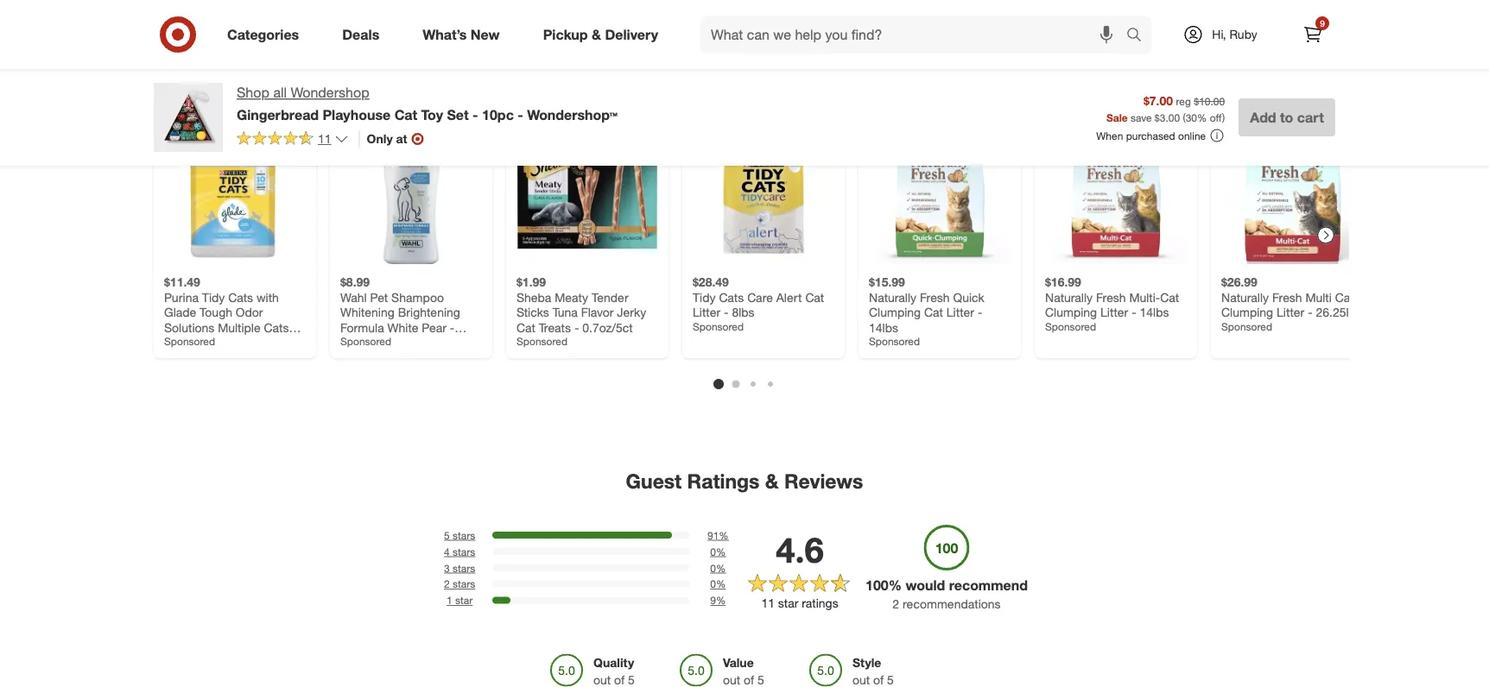 Task type: locate. For each thing, give the bounding box(es) containing it.
0 horizontal spatial &
[[592, 26, 601, 43]]

tuna
[[553, 306, 578, 321]]

fresh left multi-
[[1096, 290, 1126, 306]]

naturally left multi-
[[1046, 290, 1093, 306]]

2 0 % from the top
[[711, 562, 726, 575]]

fresh inside "$26.99 naturally fresh multi cat clumping litter - 26.25lbs sponsored"
[[1273, 290, 1303, 306]]

litter for quick
[[947, 306, 975, 321]]

sponsored inside $16.99 naturally fresh multi-cat clumping litter - 14lbs sponsored
[[1046, 321, 1097, 334]]

1 stars from the top
[[453, 530, 475, 543]]

0 horizontal spatial 14lbs
[[869, 321, 899, 336]]

11 inside 11 link
[[318, 131, 331, 146]]

$
[[1155, 111, 1160, 124]]

naturally inside $15.99 naturally fresh quick clumping cat litter - 14lbs sponsored
[[869, 290, 917, 306]]

fresh inside $15.99 naturally fresh quick clumping cat litter - 14lbs sponsored
[[920, 290, 950, 306]]

ratings
[[802, 597, 839, 612]]

naturally left "multi"
[[1222, 290, 1269, 306]]

0 horizontal spatial 9
[[711, 595, 716, 608]]

9 right ruby
[[1320, 18, 1325, 29]]

clumping down glade
[[164, 336, 216, 351]]

fresh for multi
[[1273, 290, 1303, 306]]

cat right "multi"
[[1336, 290, 1354, 306]]

clumping down $16.99
[[1046, 306, 1097, 321]]

tidy
[[202, 290, 225, 306], [693, 290, 716, 306]]

cat left $26.99 at the top right of page
[[1161, 290, 1180, 306]]

30
[[1186, 111, 1198, 124]]

% for 3 stars
[[716, 562, 726, 575]]

1 vertical spatial 0 %
[[711, 562, 726, 575]]

sponsored down '$15.99'
[[869, 336, 920, 349]]

when purchased online
[[1097, 129, 1206, 142]]

$16.99 naturally fresh multi-cat clumping litter - 14lbs sponsored
[[1046, 275, 1180, 334]]

stars up 4 stars
[[453, 530, 475, 543]]

3 0 from the top
[[711, 579, 716, 592]]

1 tidy from the left
[[202, 290, 225, 306]]

1 horizontal spatial tidy
[[693, 290, 716, 306]]

9 for 9
[[1320, 18, 1325, 29]]

litter inside '$11.49 purina tidy cats with glade tough odor solutions multiple cats clumping litter - 20lbs'
[[220, 336, 247, 351]]

ruby
[[1230, 27, 1258, 42]]

1 horizontal spatial star
[[778, 597, 799, 612]]

14lbs for cat
[[1140, 306, 1169, 321]]

sponsored
[[693, 321, 744, 334], [1046, 321, 1097, 334], [1222, 321, 1273, 334], [164, 336, 215, 349], [340, 336, 392, 349], [517, 336, 568, 349], [869, 336, 920, 349]]

1 horizontal spatial fresh
[[1096, 290, 1126, 306]]

tidy inside $28.49 tidy cats care alert cat litter - 8lbs sponsored
[[693, 290, 716, 306]]

wahl
[[340, 290, 367, 306]]

naturally inside "$26.99 naturally fresh multi cat clumping litter - 26.25lbs sponsored"
[[1222, 290, 1269, 306]]

tidy left 8lbs
[[693, 290, 716, 306]]

24oz
[[340, 336, 366, 351]]

0 for 4 stars
[[711, 546, 716, 559]]

0 vertical spatial &
[[592, 26, 601, 43]]

0 horizontal spatial 11
[[318, 131, 331, 146]]

1 vertical spatial 11
[[762, 597, 775, 612]]

hi,
[[1213, 27, 1227, 42]]

treats
[[539, 321, 571, 336]]

stars
[[453, 530, 475, 543], [453, 546, 475, 559], [453, 562, 475, 575], [453, 579, 475, 592]]

2 horizontal spatial cats
[[719, 290, 744, 306]]

cat inside "$26.99 naturally fresh multi cat clumping litter - 26.25lbs sponsored"
[[1336, 290, 1354, 306]]

recommendations
[[903, 597, 1001, 612]]

tough
[[200, 306, 232, 321]]

11 for 11 star ratings
[[762, 597, 775, 612]]

cat left quick
[[925, 306, 943, 321]]

1 vertical spatial 9
[[711, 595, 716, 608]]

$1.99 sheba meaty tender sticks tuna flavor jerky cat treats - 0.7oz/5ct sponsored
[[517, 275, 647, 349]]

$1.99
[[517, 275, 546, 290]]

online
[[1179, 129, 1206, 142]]

what's
[[423, 26, 467, 43]]

0 horizontal spatial star
[[455, 595, 473, 608]]

cats left care
[[719, 290, 744, 306]]

at
[[396, 131, 407, 146]]

1 naturally from the left
[[869, 290, 917, 306]]

2 stars
[[444, 579, 475, 592]]

2 vertical spatial 0
[[711, 579, 716, 592]]

sponsored inside "$26.99 naturally fresh multi cat clumping litter - 26.25lbs sponsored"
[[1222, 321, 1273, 334]]

$16.99
[[1046, 275, 1082, 290]]

100 % would recommend 2 recommendations
[[866, 578, 1028, 612]]

3 stars from the top
[[453, 562, 475, 575]]

when
[[1097, 129, 1124, 142]]

2 fresh from the left
[[1096, 290, 1126, 306]]

sponsored down $26.99 at the top right of page
[[1222, 321, 1273, 334]]

cat inside $15.99 naturally fresh quick clumping cat litter - 14lbs sponsored
[[925, 306, 943, 321]]

tender
[[592, 290, 629, 306]]

litter inside $16.99 naturally fresh multi-cat clumping litter - 14lbs sponsored
[[1101, 306, 1129, 321]]

11 down playhouse
[[318, 131, 331, 146]]

1 horizontal spatial naturally
[[1046, 290, 1093, 306]]

tidy right purina at the left top of the page
[[202, 290, 225, 306]]

$7.00
[[1144, 93, 1173, 108]]

quality
[[594, 656, 634, 671]]

2 stars from the top
[[453, 546, 475, 559]]

1 0 % from the top
[[711, 546, 726, 559]]

2 horizontal spatial fresh
[[1273, 290, 1303, 306]]

$26.99 naturally fresh multi cat clumping litter - 26.25lbs sponsored
[[1222, 275, 1363, 334]]

naturally left quick
[[869, 290, 917, 306]]

sponsored down the $28.49
[[693, 321, 744, 334]]

1 horizontal spatial 2
[[893, 597, 900, 612]]

user image by @trixie_in_a_bucket image
[[1177, 0, 1370, 25]]

sponsored down $16.99
[[1046, 321, 1097, 334]]

0 %
[[711, 546, 726, 559], [711, 562, 726, 575], [711, 579, 726, 592]]

1 vertical spatial 2
[[893, 597, 900, 612]]

naturally for $16.99
[[1046, 290, 1093, 306]]

pet
[[370, 290, 388, 306]]

- inside $1.99 sheba meaty tender sticks tuna flavor jerky cat treats - 0.7oz/5ct sponsored
[[575, 321, 579, 336]]

playhouse
[[323, 106, 391, 123]]

quick
[[953, 290, 985, 306]]

star left the ratings
[[778, 597, 799, 612]]

14lbs
[[1140, 306, 1169, 321], [869, 321, 899, 336]]

litter inside "$26.99 naturally fresh multi cat clumping litter - 26.25lbs sponsored"
[[1277, 306, 1305, 321]]

solutions
[[164, 321, 215, 336]]

$15.99
[[869, 275, 905, 290]]

2 horizontal spatial naturally
[[1222, 290, 1269, 306]]

stars for 4 stars
[[453, 546, 475, 559]]

0 vertical spatial 2
[[444, 579, 450, 592]]

fresh left quick
[[920, 290, 950, 306]]

$11.49
[[164, 275, 200, 290]]

2 0 from the top
[[711, 562, 716, 575]]

sheba
[[517, 290, 552, 306]]

sponsored down the whitening
[[340, 336, 392, 349]]

1 star
[[447, 595, 473, 608]]

fresh for multi-
[[1096, 290, 1126, 306]]

sponsored inside $1.99 sheba meaty tender sticks tuna flavor jerky cat treats - 0.7oz/5ct sponsored
[[517, 336, 568, 349]]

cat left treats on the left
[[517, 321, 536, 336]]

0 horizontal spatial fresh
[[920, 290, 950, 306]]

1 horizontal spatial 11
[[762, 597, 775, 612]]

3 fresh from the left
[[1273, 290, 1303, 306]]

litter inside $15.99 naturally fresh quick clumping cat litter - 14lbs sponsored
[[947, 306, 975, 321]]

1 horizontal spatial 14lbs
[[1140, 306, 1169, 321]]

stars down 3 stars
[[453, 579, 475, 592]]

0 vertical spatial 0
[[711, 546, 716, 559]]

0 for 2 stars
[[711, 579, 716, 592]]

0 horizontal spatial tidy
[[202, 290, 225, 306]]

clumping inside "$26.99 naturally fresh multi cat clumping litter - 26.25lbs sponsored"
[[1222, 306, 1274, 321]]

stars down 4 stars
[[453, 562, 475, 575]]

& right ratings
[[765, 470, 779, 494]]

cat inside shop all wondershop gingerbread playhouse cat toy set - 10pc - wondershop™
[[395, 106, 417, 123]]

1 0 from the top
[[711, 546, 716, 559]]

image of gingerbread playhouse cat toy set - 10pc - wondershop™ image
[[154, 83, 223, 152]]

3 stars
[[444, 562, 475, 575]]

litter inside $28.49 tidy cats care alert cat litter - 8lbs sponsored
[[693, 306, 721, 321]]

1 fresh from the left
[[920, 290, 950, 306]]

ratings
[[687, 470, 760, 494]]

purina tidy cats with glade tough odor solutions multiple cats clumping litter - 20lbs image
[[164, 123, 306, 265]]

- inside $15.99 naturally fresh quick clumping cat litter - 14lbs sponsored
[[978, 306, 983, 321]]

3
[[444, 562, 450, 575]]

3 0 % from the top
[[711, 579, 726, 592]]

fresh inside $16.99 naturally fresh multi-cat clumping litter - 14lbs sponsored
[[1096, 290, 1126, 306]]

sale
[[1107, 111, 1128, 124]]

litter for multi
[[1277, 306, 1305, 321]]

naturally for $15.99
[[869, 290, 917, 306]]

pickup & delivery
[[543, 26, 658, 43]]

purchased
[[1126, 129, 1176, 142]]

3 naturally from the left
[[1222, 290, 1269, 306]]

$11.49 purina tidy cats with glade tough odor solutions multiple cats clumping litter - 20lbs
[[164, 275, 289, 351]]

litter
[[693, 306, 721, 321], [947, 306, 975, 321], [1101, 306, 1129, 321], [1277, 306, 1305, 321], [220, 336, 247, 351]]

search
[[1119, 28, 1160, 45]]

clumping down '$15.99'
[[869, 306, 921, 321]]

cat right alert
[[806, 290, 825, 306]]

1 vertical spatial 0
[[711, 562, 716, 575]]

sponsored down glade
[[164, 336, 215, 349]]

0 vertical spatial 11
[[318, 131, 331, 146]]

$15.99 naturally fresh quick clumping cat litter - 14lbs sponsored
[[869, 275, 985, 349]]

2 tidy from the left
[[693, 290, 716, 306]]

& right pickup
[[592, 26, 601, 43]]

sponsored down sticks
[[517, 336, 568, 349]]

fresh left "multi"
[[1273, 290, 1303, 306]]

categories
[[227, 26, 299, 43]]

-
[[473, 106, 478, 123], [518, 106, 523, 123], [724, 306, 729, 321], [978, 306, 983, 321], [1132, 306, 1137, 321], [1308, 306, 1313, 321], [450, 321, 455, 336], [575, 321, 579, 336], [251, 336, 255, 351]]

&
[[592, 26, 601, 43], [765, 470, 779, 494]]

11 right "9 %"
[[762, 597, 775, 612]]

flavor
[[581, 306, 614, 321]]

litter for multi-
[[1101, 306, 1129, 321]]

9 down the 91
[[711, 595, 716, 608]]

0 vertical spatial 0 %
[[711, 546, 726, 559]]

cat up at
[[395, 106, 417, 123]]

cat inside $16.99 naturally fresh multi-cat clumping litter - 14lbs sponsored
[[1161, 290, 1180, 306]]

%
[[1198, 111, 1207, 124], [719, 530, 729, 543], [716, 546, 726, 559], [716, 562, 726, 575], [889, 578, 902, 595], [716, 579, 726, 592], [716, 595, 726, 608]]

clumping down $26.99 at the top right of page
[[1222, 306, 1274, 321]]

9 %
[[711, 595, 726, 608]]

off
[[1210, 111, 1223, 124]]

shop all wondershop gingerbread playhouse cat toy set - 10pc - wondershop™
[[237, 84, 618, 123]]

tidy inside '$11.49 purina tidy cats with glade tough odor solutions multiple cats clumping litter - 20lbs'
[[202, 290, 225, 306]]

2 naturally from the left
[[1046, 290, 1093, 306]]

1 vertical spatial &
[[765, 470, 779, 494]]

star right 1
[[455, 595, 473, 608]]

multi
[[1306, 290, 1332, 306]]

0 vertical spatial 9
[[1320, 18, 1325, 29]]

cats right odor
[[264, 321, 289, 336]]

wahl pet shampoo whitening brightening formula white pear - 24oz image
[[340, 123, 482, 265]]

meaty
[[555, 290, 588, 306]]

guest ratings & reviews
[[626, 470, 864, 494]]

stars up 3 stars
[[453, 546, 475, 559]]

cats
[[228, 290, 253, 306], [719, 290, 744, 306], [264, 321, 289, 336]]

14lbs inside $15.99 naturally fresh quick clumping cat litter - 14lbs sponsored
[[869, 321, 899, 336]]

0 horizontal spatial naturally
[[869, 290, 917, 306]]

% for 2 stars
[[716, 579, 726, 592]]

naturally inside $16.99 naturally fresh multi-cat clumping litter - 14lbs sponsored
[[1046, 290, 1093, 306]]

2 down 3
[[444, 579, 450, 592]]

2 left the recommendations
[[893, 597, 900, 612]]

cats left with
[[228, 290, 253, 306]]

fresh
[[920, 290, 950, 306], [1096, 290, 1126, 306], [1273, 290, 1303, 306]]

star for 11
[[778, 597, 799, 612]]

2 vertical spatial 0 %
[[711, 579, 726, 592]]

formula
[[340, 321, 384, 336]]

sponsored inside $15.99 naturally fresh quick clumping cat litter - 14lbs sponsored
[[869, 336, 920, 349]]

4 stars from the top
[[453, 579, 475, 592]]

0
[[711, 546, 716, 559], [711, 562, 716, 575], [711, 579, 716, 592]]

1 horizontal spatial 9
[[1320, 18, 1325, 29]]

14lbs inside $16.99 naturally fresh multi-cat clumping litter - 14lbs sponsored
[[1140, 306, 1169, 321]]



Task type: describe. For each thing, give the bounding box(es) containing it.
reviews
[[785, 470, 864, 494]]

stars for 5 stars
[[453, 530, 475, 543]]

featured products
[[658, 71, 832, 95]]

3.00
[[1160, 111, 1180, 124]]

only
[[367, 131, 393, 146]]

clumping inside $16.99 naturally fresh multi-cat clumping litter - 14lbs sponsored
[[1046, 306, 1097, 321]]

What can we help you find? suggestions appear below search field
[[701, 16, 1131, 54]]

naturally fresh multi cat clumping litter - 26.25lbs image
[[1222, 123, 1363, 265]]

sponsored inside $28.49 tidy cats care alert cat litter - 8lbs sponsored
[[693, 321, 744, 334]]

alert
[[777, 290, 802, 306]]

deals link
[[328, 16, 401, 54]]

11 for 11
[[318, 131, 331, 146]]

search button
[[1119, 16, 1160, 57]]

$10.00
[[1194, 95, 1225, 108]]

toy
[[421, 106, 443, 123]]

jerky
[[617, 306, 647, 321]]

1 horizontal spatial cats
[[264, 321, 289, 336]]

pickup & delivery link
[[528, 16, 680, 54]]

9 for 9 %
[[711, 595, 716, 608]]

fresh for quick
[[920, 290, 950, 306]]

naturally for $26.99
[[1222, 290, 1269, 306]]

cat inside $1.99 sheba meaty tender sticks tuna flavor jerky cat treats - 0.7oz/5ct sponsored
[[517, 321, 536, 336]]

save
[[1131, 111, 1152, 124]]

multiple
[[218, 321, 261, 336]]

% inside 100 % would recommend 2 recommendations
[[889, 578, 902, 595]]

0 % for 2 stars
[[711, 579, 726, 592]]

1
[[447, 595, 452, 608]]

to
[[1281, 109, 1294, 126]]

all
[[273, 84, 287, 101]]

cat inside $28.49 tidy cats care alert cat litter - 8lbs sponsored
[[806, 290, 825, 306]]

brightening
[[398, 306, 460, 321]]

user image by @linc_n_loam image
[[762, 0, 956, 25]]

wondershop™
[[527, 106, 618, 123]]

sheba meaty tender sticks tuna flavor jerky cat treats - 0.7oz/5ct image
[[517, 123, 658, 265]]

$28.49 tidy cats care alert cat litter - 8lbs sponsored
[[693, 275, 825, 334]]

- inside "$26.99 naturally fresh multi cat clumping litter - 26.25lbs sponsored"
[[1308, 306, 1313, 321]]

purina
[[164, 290, 199, 306]]

14lbs for clumping
[[869, 321, 899, 336]]

user image by @onyxthemaniac image
[[969, 0, 1163, 25]]

value
[[723, 656, 754, 671]]

4
[[444, 546, 450, 559]]

care
[[748, 290, 773, 306]]

only at
[[367, 131, 407, 146]]

% for 4 stars
[[716, 546, 726, 559]]

with
[[257, 290, 279, 306]]

100
[[866, 578, 889, 595]]

(
[[1183, 111, 1186, 124]]

9 link
[[1294, 16, 1332, 54]]

glade
[[164, 306, 196, 321]]

star for 1
[[455, 595, 473, 608]]

1 horizontal spatial &
[[765, 470, 779, 494]]

91
[[708, 530, 719, 543]]

what's new
[[423, 26, 500, 43]]

26.25lbs
[[1316, 306, 1363, 321]]

featured
[[658, 71, 742, 95]]

pickup
[[543, 26, 588, 43]]

would
[[906, 578, 945, 595]]

0.7oz/5ct
[[583, 321, 633, 336]]

0 for 3 stars
[[711, 562, 716, 575]]

naturally fresh multi-cat clumping litter - 14lbs image
[[1046, 123, 1187, 265]]

user image by @marble.the.british.cat image
[[140, 0, 334, 25]]

white
[[388, 321, 419, 336]]

sticks
[[517, 306, 549, 321]]

0 % for 4 stars
[[711, 546, 726, 559]]

cats inside $28.49 tidy cats care alert cat litter - 8lbs sponsored
[[719, 290, 744, 306]]

2 inside 100 % would recommend 2 recommendations
[[893, 597, 900, 612]]

11 link
[[237, 130, 349, 150]]

recommend
[[949, 578, 1028, 595]]

naturally fresh quick clumping cat litter - 14lbs image
[[869, 123, 1011, 265]]

$8.99 wahl pet shampoo whitening brightening formula white pear - 24oz
[[340, 275, 460, 351]]

10pc
[[482, 106, 514, 123]]

5 stars
[[444, 530, 475, 543]]

clumping inside $15.99 naturally fresh quick clumping cat litter - 14lbs sponsored
[[869, 306, 921, 321]]

add to cart
[[1250, 109, 1325, 126]]

$28.49
[[693, 275, 729, 290]]

0 horizontal spatial cats
[[228, 290, 253, 306]]

% for 1 star
[[716, 595, 726, 608]]

litter for care
[[693, 306, 721, 321]]

- inside "$8.99 wahl pet shampoo whitening brightening formula white pear - 24oz"
[[450, 321, 455, 336]]

whitening
[[340, 306, 395, 321]]

0 % for 3 stars
[[711, 562, 726, 575]]

4 stars
[[444, 546, 475, 559]]

clumping inside '$11.49 purina tidy cats with glade tough odor solutions multiple cats clumping litter - 20lbs'
[[164, 336, 216, 351]]

user image by @ovenmitt.bandit image
[[555, 0, 748, 25]]

11 star ratings
[[762, 597, 839, 612]]

categories link
[[213, 16, 321, 54]]

delivery
[[605, 26, 658, 43]]

reg
[[1176, 95, 1191, 108]]

set
[[447, 106, 469, 123]]

tidy cats care alert cat litter - 8lbs image
[[693, 123, 835, 265]]

20lbs
[[259, 336, 288, 351]]

- inside $16.99 naturally fresh multi-cat clumping litter - 14lbs sponsored
[[1132, 306, 1137, 321]]

$26.99
[[1222, 275, 1258, 290]]

- inside '$11.49 purina tidy cats with glade tough odor solutions multiple cats clumping litter - 20lbs'
[[251, 336, 255, 351]]

shop
[[237, 84, 270, 101]]

stars for 3 stars
[[453, 562, 475, 575]]

- inside $28.49 tidy cats care alert cat litter - 8lbs sponsored
[[724, 306, 729, 321]]

% inside $7.00 reg $10.00 sale save $ 3.00 ( 30 % off )
[[1198, 111, 1207, 124]]

shampoo
[[392, 290, 444, 306]]

products
[[747, 71, 832, 95]]

0 horizontal spatial 2
[[444, 579, 450, 592]]

style
[[853, 656, 882, 671]]

pear
[[422, 321, 447, 336]]

guest
[[626, 470, 682, 494]]

8lbs
[[732, 306, 755, 321]]

add to cart button
[[1239, 99, 1336, 137]]

91 %
[[708, 530, 729, 543]]

wondershop
[[291, 84, 370, 101]]

new
[[471, 26, 500, 43]]

)
[[1223, 111, 1225, 124]]

stars for 2 stars
[[453, 579, 475, 592]]

what's new link
[[408, 16, 522, 54]]

deals
[[342, 26, 380, 43]]

% for 5 stars
[[719, 530, 729, 543]]

odor
[[236, 306, 263, 321]]



Task type: vqa. For each thing, say whether or not it's contained in the screenshot.
'Cat' inside $15.99 Naturally Fresh Quick Clumping Cat Litter - 14lbs Sponsored
yes



